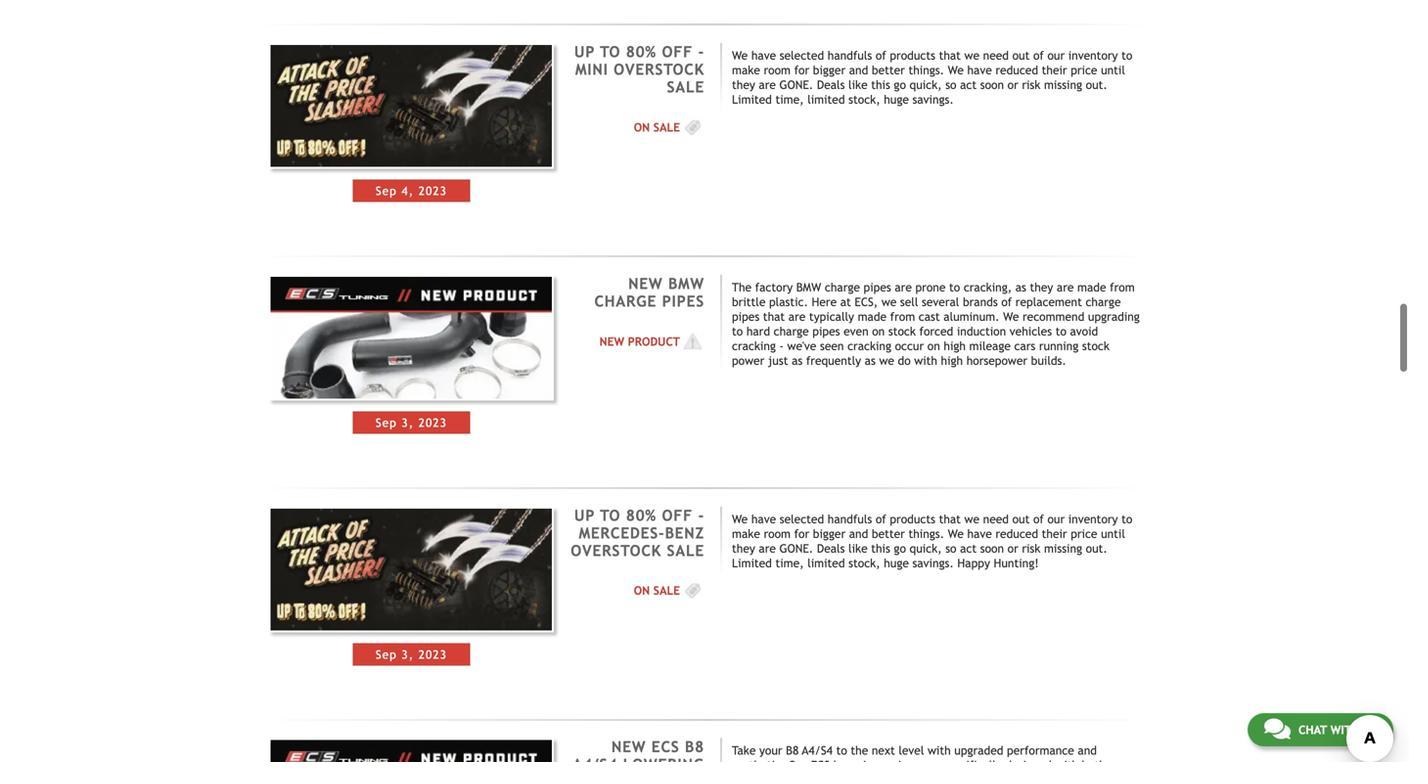 Task type: locate. For each thing, give the bounding box(es) containing it.
bigger inside "we have selected handfuls of products that we need out of our inventory to make room for bigger and better things. we have reduced their price until they are gone. deals like this go quick, so act soon or risk missing out. limited time, limited stock, huge savings.  happy hunting!"
[[813, 527, 846, 541]]

cracking down even
[[848, 339, 892, 353]]

charge up upgrading
[[1086, 295, 1121, 309]]

like inside we have selected handfuls of products that we need out of our inventory to make room for bigger and better things. we have reduced their price until they are gone. deals like this go quick, so act soon or risk missing out. limited time, limited stock, huge savings.
[[849, 78, 868, 92]]

are inside take your b8 a4/s4 to the next level with upgraded performance and aesthetic. our ecs lowering springs are specifically designed with bot
[[922, 759, 939, 762]]

like inside "we have selected handfuls of products that we need out of our inventory to make room for bigger and better things. we have reduced their price until they are gone. deals like this go quick, so act soon or risk missing out. limited time, limited stock, huge savings.  happy hunting!"
[[849, 541, 868, 555]]

2 so from the top
[[946, 541, 957, 555]]

deals for overstock
[[817, 78, 845, 92]]

0 vertical spatial deals
[[817, 78, 845, 92]]

savings. inside "we have selected handfuls of products that we need out of our inventory to make room for bigger and better things. we have reduced their price until they are gone. deals like this go quick, so act soon or risk missing out. limited time, limited stock, huge savings.  happy hunting!"
[[913, 556, 954, 570]]

sep 3, 2023
[[376, 416, 447, 430], [376, 648, 447, 662]]

this inside we have selected handfuls of products that we need out of our inventory to make room for bigger and better things. we have reduced their price until they are gone. deals like this go quick, so act soon or risk missing out. limited time, limited stock, huge savings.
[[871, 78, 890, 92]]

1 image down overstock
[[680, 117, 705, 137]]

pipes up ecs,
[[864, 280, 891, 294]]

1 vertical spatial charge
[[1086, 295, 1121, 309]]

chat with us
[[1299, 723, 1377, 737]]

sep for mercedes-
[[376, 648, 397, 662]]

0 vertical spatial gone.
[[780, 78, 814, 92]]

price for benz
[[1071, 527, 1098, 541]]

0 vertical spatial make
[[732, 63, 760, 77]]

0 vertical spatial made
[[1078, 280, 1106, 294]]

price
[[1071, 63, 1098, 77], [1071, 527, 1098, 541]]

0 horizontal spatial pipes
[[732, 310, 760, 323]]

go for benz
[[894, 541, 906, 555]]

time, inside we have selected handfuls of products that we need out of our inventory to make room for bigger and better things. we have reduced their price until they are gone. deals like this go quick, so act soon or risk missing out. limited time, limited stock, huge savings.
[[776, 93, 804, 106]]

need for benz
[[983, 512, 1009, 526]]

on right even
[[872, 324, 885, 338]]

0 horizontal spatial charge
[[774, 324, 809, 338]]

out inside "we have selected handfuls of products that we need out of our inventory to make room for bigger and better things. we have reduced their price until they are gone. deals like this go quick, so act soon or risk missing out. limited time, limited stock, huge savings.  happy hunting!"
[[1013, 512, 1030, 526]]

2 handfuls from the top
[[828, 512, 872, 526]]

until inside "we have selected handfuls of products that we need out of our inventory to make room for bigger and better things. we have reduced their price until they are gone. deals like this go quick, so act soon or risk missing out. limited time, limited stock, huge savings.  happy hunting!"
[[1101, 527, 1125, 541]]

0 vertical spatial limited
[[732, 93, 772, 106]]

- inside up to 80% off - mini overstock sale
[[698, 43, 705, 61]]

2023 down up to 80% off - mercedes-benz overstock sale image
[[419, 648, 447, 662]]

on sale down sale
[[634, 584, 680, 598]]

sale inside up to 80% off - mini overstock sale
[[667, 78, 705, 96]]

as up replacement
[[1016, 280, 1027, 294]]

2 out. from the top
[[1086, 541, 1108, 555]]

have
[[751, 48, 776, 62], [967, 63, 992, 77], [751, 512, 776, 526], [967, 527, 992, 541]]

2 make from the top
[[732, 527, 760, 541]]

2 deals from the top
[[817, 541, 845, 555]]

sep 3, 2023 down "new bmw charge pipes" image
[[376, 416, 447, 430]]

on down up to 80% off - mini overstock sale
[[634, 120, 650, 134]]

on down forced
[[928, 339, 940, 353]]

3, down "new bmw charge pipes" image
[[402, 416, 414, 430]]

on down overstock
[[634, 584, 650, 598]]

cars
[[1014, 339, 1036, 353]]

2 price from the top
[[1071, 527, 1098, 541]]

1 make from the top
[[732, 63, 760, 77]]

1 1 image from the top
[[680, 117, 705, 137]]

1 bigger from the top
[[813, 63, 846, 77]]

overstock
[[571, 542, 662, 560]]

1 our from the top
[[1048, 48, 1065, 62]]

charge
[[825, 280, 860, 294], [1086, 295, 1121, 309], [774, 324, 809, 338]]

springs
[[882, 759, 918, 762]]

bmw inside the factory bmw charge pipes are prone to cracking, as they are made from brittle plastic. here at ecs, we sell several brands of replacement charge pipes that are typically made from cast aluminum. we recommend upgrading to hard charge pipes even on stock forced induction vehicles to avoid cracking - we've seen cracking occur on high mileage cars running stock power just as frequently as we do with high horsepower builds.
[[796, 280, 821, 294]]

need inside we have selected handfuls of products that we need out of our inventory to make room for bigger and better things. we have reduced their price until they are gone. deals like this go quick, so act soon or risk missing out. limited time, limited stock, huge savings.
[[983, 48, 1009, 62]]

1 vertical spatial savings.
[[913, 556, 954, 570]]

reduced for benz
[[996, 527, 1038, 541]]

2 vertical spatial charge
[[774, 324, 809, 338]]

0 vertical spatial for
[[794, 63, 810, 77]]

1 vertical spatial 1 image
[[680, 581, 705, 601]]

chat with us link
[[1248, 713, 1394, 747]]

1 better from the top
[[872, 63, 905, 77]]

new for ecs
[[612, 739, 646, 756]]

for inside we have selected handfuls of products that we need out of our inventory to make room for bigger and better things. we have reduced their price until they are gone. deals like this go quick, so act soon or risk missing out. limited time, limited stock, huge savings.
[[794, 63, 810, 77]]

are
[[759, 78, 776, 92], [895, 280, 912, 294], [1057, 280, 1074, 294], [789, 310, 806, 323], [759, 541, 776, 555], [922, 759, 939, 762]]

1 inventory from the top
[[1068, 48, 1118, 62]]

1 vertical spatial things.
[[909, 527, 944, 541]]

our inside "we have selected handfuls of products that we need out of our inventory to make room for bigger and better things. we have reduced their price until they are gone. deals like this go quick, so act soon or risk missing out. limited time, limited stock, huge savings.  happy hunting!"
[[1048, 512, 1065, 526]]

with right level
[[928, 744, 951, 758]]

2 sep 3, 2023 from the top
[[376, 648, 447, 662]]

sep
[[376, 184, 397, 198], [376, 416, 397, 430], [376, 648, 397, 662]]

2 3, from the top
[[402, 648, 414, 662]]

1 vertical spatial need
[[983, 512, 1009, 526]]

2 for from the top
[[794, 527, 810, 541]]

3, down up to 80% off - mercedes-benz overstock sale image
[[402, 648, 414, 662]]

or for benz
[[1008, 541, 1019, 555]]

up to 80% off - mercedes-benz overstock sale image
[[269, 507, 554, 633]]

with right do
[[914, 354, 938, 367]]

1 for from the top
[[794, 63, 810, 77]]

1 vertical spatial time,
[[776, 556, 804, 570]]

1 80% from the top
[[626, 43, 657, 61]]

1 time, from the top
[[776, 93, 804, 106]]

sep 3, 2023 down up to 80% off - mercedes-benz overstock sale image
[[376, 648, 447, 662]]

made up upgrading
[[1078, 280, 1106, 294]]

several
[[922, 295, 959, 309]]

1 3, from the top
[[402, 416, 414, 430]]

2 risk from the top
[[1022, 541, 1041, 555]]

inventory inside we have selected handfuls of products that we need out of our inventory to make room for bigger and better things. we have reduced their price until they are gone. deals like this go quick, so act soon or risk missing out. limited time, limited stock, huge savings.
[[1068, 48, 1118, 62]]

0 horizontal spatial bmw
[[668, 275, 705, 293]]

huge inside "we have selected handfuls of products that we need out of our inventory to make room for bigger and better things. we have reduced their price until they are gone. deals like this go quick, so act soon or risk missing out. limited time, limited stock, huge savings.  happy hunting!"
[[884, 556, 909, 570]]

bmw left "the"
[[668, 275, 705, 293]]

things. for benz
[[909, 527, 944, 541]]

3 2023 from the top
[[419, 648, 447, 662]]

1 stock, from the top
[[849, 93, 880, 106]]

better
[[872, 63, 905, 77], [872, 527, 905, 541]]

2 limited from the top
[[808, 556, 845, 570]]

0 vertical spatial sale
[[667, 78, 705, 96]]

our
[[1048, 48, 1065, 62], [1048, 512, 1065, 526]]

bmw up here
[[796, 280, 821, 294]]

new ecs b8 a4/s4 lowering springs |100% made in the usa image
[[269, 739, 554, 762]]

0 vertical spatial out
[[1013, 48, 1030, 62]]

0 vertical spatial better
[[872, 63, 905, 77]]

1 so from the top
[[946, 78, 957, 92]]

charge up at on the right
[[825, 280, 860, 294]]

things. inside we have selected handfuls of products that we need out of our inventory to make room for bigger and better things. we have reduced their price until they are gone. deals like this go quick, so act soon or risk missing out. limited time, limited stock, huge savings.
[[909, 63, 944, 77]]

act for overstock
[[960, 78, 977, 92]]

0 vertical spatial they
[[732, 78, 755, 92]]

at
[[840, 295, 851, 309]]

deals inside "we have selected handfuls of products that we need out of our inventory to make room for bigger and better things. we have reduced their price until they are gone. deals like this go quick, so act soon or risk missing out. limited time, limited stock, huge savings.  happy hunting!"
[[817, 541, 845, 555]]

sep 3, 2023 for up to 80% off - mercedes-benz overstock sale
[[376, 648, 447, 662]]

their inside we have selected handfuls of products that we need out of our inventory to make room for bigger and better things. we have reduced their price until they are gone. deals like this go quick, so act soon or risk missing out. limited time, limited stock, huge savings.
[[1042, 63, 1067, 77]]

our for overstock
[[1048, 48, 1065, 62]]

handfuls inside we have selected handfuls of products that we need out of our inventory to make room for bigger and better things. we have reduced their price until they are gone. deals like this go quick, so act soon or risk missing out. limited time, limited stock, huge savings.
[[828, 48, 872, 62]]

a4/s4 inside take your b8 a4/s4 to the next level with upgraded performance and aesthetic. our ecs lowering springs are specifically designed with bot
[[802, 744, 833, 758]]

1 vertical spatial missing
[[1044, 541, 1082, 555]]

frequently
[[806, 354, 861, 367]]

this for overstock
[[871, 78, 890, 92]]

1 vertical spatial act
[[960, 541, 977, 555]]

better for overstock
[[872, 63, 905, 77]]

soon for benz
[[980, 541, 1004, 555]]

out.
[[1086, 78, 1108, 92], [1086, 541, 1108, 555]]

2 time, from the top
[[776, 556, 804, 570]]

or inside "we have selected handfuls of products that we need out of our inventory to make room for bigger and better things. we have reduced their price until they are gone. deals like this go quick, so act soon or risk missing out. limited time, limited stock, huge savings.  happy hunting!"
[[1008, 541, 1019, 555]]

1 sep 3, 2023 link from the top
[[269, 275, 554, 434]]

0 vertical spatial go
[[894, 78, 906, 92]]

3, for up to 80% off - mercedes-benz overstock sale
[[402, 648, 414, 662]]

2 savings. from the top
[[913, 556, 954, 570]]

on
[[872, 324, 885, 338], [928, 339, 940, 353]]

on for overstock
[[634, 584, 650, 598]]

room
[[764, 63, 791, 77], [764, 527, 791, 541]]

like for overstock
[[849, 78, 868, 92]]

1 horizontal spatial a4/s4
[[802, 744, 833, 758]]

to inside take your b8 a4/s4 to the next level with upgraded performance and aesthetic. our ecs lowering springs are specifically designed with bot
[[836, 744, 847, 758]]

0 vertical spatial huge
[[884, 93, 909, 106]]

missing inside "we have selected handfuls of products that we need out of our inventory to make room for bigger and better things. we have reduced their price until they are gone. deals like this go quick, so act soon or risk missing out. limited time, limited stock, huge savings.  happy hunting!"
[[1044, 541, 1082, 555]]

risk inside "we have selected handfuls of products that we need out of our inventory to make room for bigger and better things. we have reduced their price until they are gone. deals like this go quick, so act soon or risk missing out. limited time, limited stock, huge savings.  happy hunting!"
[[1022, 541, 1041, 555]]

limited for up to 80% off - mercedes-benz overstock sale
[[732, 556, 772, 570]]

1 image down sale
[[680, 581, 705, 601]]

make right benz
[[732, 527, 760, 541]]

from up upgrading
[[1110, 280, 1135, 294]]

they inside we have selected handfuls of products that we need out of our inventory to make room for bigger and better things. we have reduced their price until they are gone. deals like this go quick, so act soon or risk missing out. limited time, limited stock, huge savings.
[[732, 78, 755, 92]]

2 horizontal spatial pipes
[[864, 280, 891, 294]]

1 or from the top
[[1008, 78, 1019, 92]]

on sale down overstock
[[634, 120, 680, 134]]

sale down overstock
[[654, 120, 680, 134]]

sep 3, 2023 link
[[269, 275, 554, 434], [269, 507, 554, 666]]

risk for overstock
[[1022, 78, 1041, 92]]

1 handfuls from the top
[[828, 48, 872, 62]]

0 vertical spatial ecs
[[652, 739, 680, 756]]

sep for mini
[[376, 184, 397, 198]]

we have selected handfuls of products that we need out of our inventory to make room for bigger and better things. we have reduced their price until they are gone. deals like this go quick, so act soon or risk missing out. limited time, limited stock, huge savings.  happy hunting!
[[732, 512, 1133, 570]]

1 vertical spatial for
[[794, 527, 810, 541]]

out for benz
[[1013, 512, 1030, 526]]

1 sep 3, 2023 from the top
[[376, 416, 447, 430]]

to
[[600, 43, 621, 61]]

1 need from the top
[[983, 48, 1009, 62]]

deals
[[817, 78, 845, 92], [817, 541, 845, 555]]

1 sep from the top
[[376, 184, 397, 198]]

1 this from the top
[[871, 78, 890, 92]]

1 horizontal spatial made
[[1078, 280, 1106, 294]]

- right off on the left top of page
[[698, 43, 705, 61]]

stock, inside "we have selected handfuls of products that we need out of our inventory to make room for bigger and better things. we have reduced their price until they are gone. deals like this go quick, so act soon or risk missing out. limited time, limited stock, huge savings.  happy hunting!"
[[849, 556, 880, 570]]

avoid
[[1070, 324, 1098, 338]]

quick, for benz
[[910, 541, 942, 555]]

or inside we have selected handfuls of products that we need out of our inventory to make room for bigger and better things. we have reduced their price until they are gone. deals like this go quick, so act soon or risk missing out. limited time, limited stock, huge savings.
[[1008, 78, 1019, 92]]

2023 down "new bmw charge pipes" image
[[419, 416, 447, 430]]

0 vertical spatial until
[[1101, 63, 1125, 77]]

1 like from the top
[[849, 78, 868, 92]]

1 vertical spatial gone.
[[780, 541, 814, 555]]

price inside "we have selected handfuls of products that we need out of our inventory to make room for bigger and better things. we have reduced their price until they are gone. deals like this go quick, so act soon or risk missing out. limited time, limited stock, huge savings.  happy hunting!"
[[1071, 527, 1098, 541]]

2 gone. from the top
[[780, 541, 814, 555]]

limited inside "we have selected handfuls of products that we need out of our inventory to make room for bigger and better things. we have reduced their price until they are gone. deals like this go quick, so act soon or risk missing out. limited time, limited stock, huge savings.  happy hunting!"
[[732, 556, 772, 570]]

their
[[1042, 63, 1067, 77], [1042, 527, 1067, 541]]

1 vertical spatial room
[[764, 527, 791, 541]]

off
[[662, 43, 693, 61]]

b8 up 'our'
[[786, 744, 799, 758]]

2 better from the top
[[872, 527, 905, 541]]

80% for off
[[626, 507, 657, 524]]

0 vertical spatial charge
[[825, 280, 860, 294]]

1 on from the top
[[634, 120, 650, 134]]

2 this from the top
[[871, 541, 890, 555]]

out inside we have selected handfuls of products that we need out of our inventory to make room for bigger and better things. we have reduced their price until they are gone. deals like this go quick, so act soon or risk missing out. limited time, limited stock, huge savings.
[[1013, 48, 1030, 62]]

2 act from the top
[[960, 541, 977, 555]]

they inside "we have selected handfuls of products that we need out of our inventory to make room for bigger and better things. we have reduced their price until they are gone. deals like this go quick, so act soon or risk missing out. limited time, limited stock, huge savings.  happy hunting!"
[[732, 541, 755, 555]]

time, for up to 80% off - mini overstock sale
[[776, 93, 804, 106]]

of
[[876, 48, 886, 62], [1033, 48, 1044, 62], [1002, 295, 1012, 309], [876, 512, 886, 526], [1033, 512, 1044, 526]]

act inside "we have selected handfuls of products that we need out of our inventory to make room for bigger and better things. we have reduced their price until they are gone. deals like this go quick, so act soon or risk missing out. limited time, limited stock, huge savings.  happy hunting!"
[[960, 541, 977, 555]]

1 vertical spatial risk
[[1022, 541, 1041, 555]]

bigger for overstock
[[813, 63, 846, 77]]

from
[[1110, 280, 1135, 294], [890, 310, 915, 323]]

0 vertical spatial risk
[[1022, 78, 1041, 92]]

1 vertical spatial limited
[[808, 556, 845, 570]]

stock
[[888, 324, 916, 338], [1082, 339, 1110, 353]]

and for benz
[[849, 527, 868, 541]]

2 reduced from the top
[[996, 527, 1038, 541]]

1 vertical spatial deals
[[817, 541, 845, 555]]

so for benz
[[946, 541, 957, 555]]

pipes down brittle
[[732, 310, 760, 323]]

2 sep 3, 2023 link from the top
[[269, 507, 554, 666]]

1 out from the top
[[1013, 48, 1030, 62]]

they for up to 80% off - mini overstock sale
[[732, 78, 755, 92]]

sep down "new bmw charge pipes" image
[[376, 416, 397, 430]]

stock,
[[849, 93, 880, 106], [849, 556, 880, 570]]

1 act from the top
[[960, 78, 977, 92]]

limited for up to 80% off - mini overstock sale
[[732, 93, 772, 106]]

0 vertical spatial reduced
[[996, 63, 1038, 77]]

selected inside we have selected handfuls of products that we need out of our inventory to make room for bigger and better things. we have reduced their price until they are gone. deals like this go quick, so act soon or risk missing out. limited time, limited stock, huge savings.
[[780, 48, 824, 62]]

- right off
[[698, 507, 705, 524]]

2 vertical spatial and
[[1078, 744, 1097, 758]]

a4/s4 inside new ecs b8 a4/s4 lowerin
[[573, 756, 618, 762]]

they up replacement
[[1030, 280, 1053, 294]]

b8 left take
[[685, 739, 705, 756]]

limited inside we have selected handfuls of products that we need out of our inventory to make room for bigger and better things. we have reduced their price until they are gone. deals like this go quick, so act soon or risk missing out. limited time, limited stock, huge savings.
[[808, 93, 845, 106]]

sep down up to 80% off - mercedes-benz overstock sale image
[[376, 648, 397, 662]]

so inside we have selected handfuls of products that we need out of our inventory to make room for bigger and better things. we have reduced their price until they are gone. deals like this go quick, so act soon or risk missing out. limited time, limited stock, huge savings.
[[946, 78, 957, 92]]

charge up we've at top
[[774, 324, 809, 338]]

1 selected from the top
[[780, 48, 824, 62]]

new bmw charge pipes image
[[269, 275, 554, 401]]

sep 4, 2023
[[376, 184, 447, 198]]

plastic.
[[769, 295, 808, 309]]

quick, inside "we have selected handfuls of products that we need out of our inventory to make room for bigger and better things. we have reduced their price until they are gone. deals like this go quick, so act soon or risk missing out. limited time, limited stock, huge savings.  happy hunting!"
[[910, 541, 942, 555]]

price inside we have selected handfuls of products that we need out of our inventory to make room for bigger and better things. we have reduced their price until they are gone. deals like this go quick, so act soon or risk missing out. limited time, limited stock, huge savings.
[[1071, 63, 1098, 77]]

need
[[983, 48, 1009, 62], [983, 512, 1009, 526]]

1 things. from the top
[[909, 63, 944, 77]]

2 limited from the top
[[732, 556, 772, 570]]

3 sep from the top
[[376, 648, 397, 662]]

1 vertical spatial better
[[872, 527, 905, 541]]

quick,
[[910, 78, 942, 92], [910, 541, 942, 555]]

this
[[871, 78, 890, 92], [871, 541, 890, 555]]

up to 80% off - mini overstock sale image
[[269, 43, 554, 169]]

a4/s4
[[802, 744, 833, 758], [573, 756, 618, 762]]

here
[[812, 295, 837, 309]]

0 vertical spatial sep 3, 2023 link
[[269, 275, 554, 434]]

1 vertical spatial pipes
[[732, 310, 760, 323]]

b8
[[685, 739, 705, 756], [786, 744, 799, 758]]

new inside new bmw charge pipes
[[628, 275, 663, 293]]

inventory
[[1068, 48, 1118, 62], [1068, 512, 1118, 526]]

1 vertical spatial on
[[928, 339, 940, 353]]

like for benz
[[849, 541, 868, 555]]

80% right "to"
[[626, 507, 657, 524]]

they inside the factory bmw charge pipes are prone to cracking, as they are made from brittle plastic. here at ecs, we sell several brands of replacement charge pipes that are typically made from cast aluminum. we recommend upgrading to hard charge pipes even on stock forced induction vehicles to avoid cracking - we've seen cracking occur on high mileage cars running stock power just as frequently as we do with high horsepower builds.
[[1030, 280, 1053, 294]]

act for benz
[[960, 541, 977, 555]]

2 on sale from the top
[[634, 584, 680, 598]]

replacement
[[1016, 295, 1082, 309]]

1 horizontal spatial cracking
[[848, 339, 892, 353]]

2 1 image from the top
[[680, 581, 705, 601]]

1 vertical spatial 80%
[[626, 507, 657, 524]]

they right overstock
[[732, 78, 755, 92]]

1 horizontal spatial ecs
[[811, 759, 830, 762]]

0 vertical spatial stock,
[[849, 93, 880, 106]]

1 quick, from the top
[[910, 78, 942, 92]]

1 horizontal spatial b8
[[786, 744, 799, 758]]

2 or from the top
[[1008, 541, 1019, 555]]

ecs left take
[[652, 739, 680, 756]]

high
[[944, 339, 966, 353], [941, 354, 963, 367]]

1 deals from the top
[[817, 78, 845, 92]]

2 like from the top
[[849, 541, 868, 555]]

2 selected from the top
[[780, 512, 824, 526]]

1 vertical spatial until
[[1101, 527, 1125, 541]]

1 savings. from the top
[[913, 93, 954, 106]]

quick, inside we have selected handfuls of products that we need out of our inventory to make room for bigger and better things. we have reduced their price until they are gone. deals like this go quick, so act soon or risk missing out. limited time, limited stock, huge savings.
[[910, 78, 942, 92]]

sep 4, 2023 link
[[269, 43, 554, 202]]

that inside "we have selected handfuls of products that we need out of our inventory to make room for bigger and better things. we have reduced their price until they are gone. deals like this go quick, so act soon or risk missing out. limited time, limited stock, huge savings.  happy hunting!"
[[939, 512, 961, 526]]

2 missing from the top
[[1044, 541, 1082, 555]]

handfuls for benz
[[828, 512, 872, 526]]

b8 inside new ecs b8 a4/s4 lowerin
[[685, 739, 705, 756]]

handfuls inside "we have selected handfuls of products that we need out of our inventory to make room for bigger and better things. we have reduced their price until they are gone. deals like this go quick, so act soon or risk missing out. limited time, limited stock, huge savings.  happy hunting!"
[[828, 512, 872, 526]]

risk inside we have selected handfuls of products that we need out of our inventory to make room for bigger and better things. we have reduced their price until they are gone. deals like this go quick, so act soon or risk missing out. limited time, limited stock, huge savings.
[[1022, 78, 1041, 92]]

3, for new bmw charge pipes
[[402, 416, 414, 430]]

selected for benz
[[780, 512, 824, 526]]

1 vertical spatial products
[[890, 512, 936, 526]]

out
[[1013, 48, 1030, 62], [1013, 512, 1030, 526]]

2 80% from the top
[[626, 507, 657, 524]]

1 vertical spatial selected
[[780, 512, 824, 526]]

savings. for up to 80% off - mini overstock sale
[[913, 93, 954, 106]]

and inside "we have selected handfuls of products that we need out of our inventory to make room for bigger and better things. we have reduced their price until they are gone. deals like this go quick, so act soon or risk missing out. limited time, limited stock, huge savings.  happy hunting!"
[[849, 527, 868, 541]]

make inside we have selected handfuls of products that we need out of our inventory to make room for bigger and better things. we have reduced their price until they are gone. deals like this go quick, so act soon or risk missing out. limited time, limited stock, huge savings.
[[732, 63, 760, 77]]

reduced inside we have selected handfuls of products that we need out of our inventory to make room for bigger and better things. we have reduced their price until they are gone. deals like this go quick, so act soon or risk missing out. limited time, limited stock, huge savings.
[[996, 63, 1038, 77]]

on
[[634, 120, 650, 134], [634, 584, 650, 598]]

1 vertical spatial high
[[941, 354, 963, 367]]

2 huge from the top
[[884, 556, 909, 570]]

for for benz
[[794, 527, 810, 541]]

0 horizontal spatial a4/s4
[[573, 756, 618, 762]]

0 vertical spatial their
[[1042, 63, 1067, 77]]

sep left 4,
[[376, 184, 397, 198]]

made down ecs,
[[858, 310, 887, 323]]

limited inside "we have selected handfuls of products that we need out of our inventory to make room for bigger and better things. we have reduced their price until they are gone. deals like this go quick, so act soon or risk missing out. limited time, limited stock, huge savings.  happy hunting!"
[[808, 556, 845, 570]]

and inside take your b8 a4/s4 to the next level with upgraded performance and aesthetic. our ecs lowering springs are specifically designed with bot
[[1078, 744, 1097, 758]]

things. inside "we have selected handfuls of products that we need out of our inventory to make room for bigger and better things. we have reduced their price until they are gone. deals like this go quick, so act soon or risk missing out. limited time, limited stock, huge savings.  happy hunting!"
[[909, 527, 944, 541]]

0 vertical spatial sep
[[376, 184, 397, 198]]

0 vertical spatial room
[[764, 63, 791, 77]]

for inside "we have selected handfuls of products that we need out of our inventory to make room for bigger and better things. we have reduced their price until they are gone. deals like this go quick, so act soon or risk missing out. limited time, limited stock, huge savings.  happy hunting!"
[[794, 527, 810, 541]]

deals inside we have selected handfuls of products that we need out of our inventory to make room for bigger and better things. we have reduced their price until they are gone. deals like this go quick, so act soon or risk missing out. limited time, limited stock, huge savings.
[[817, 78, 845, 92]]

and
[[849, 63, 868, 77], [849, 527, 868, 541], [1078, 744, 1097, 758]]

2 things. from the top
[[909, 527, 944, 541]]

level
[[899, 744, 924, 758]]

as down we've at top
[[792, 354, 803, 367]]

huge inside we have selected handfuls of products that we need out of our inventory to make room for bigger and better things. we have reduced their price until they are gone. deals like this go quick, so act soon or risk missing out. limited time, limited stock, huge savings.
[[884, 93, 909, 106]]

2 2023 from the top
[[419, 416, 447, 430]]

1 limited from the top
[[808, 93, 845, 106]]

80% inside up to 80% off - mini overstock sale
[[626, 43, 657, 61]]

1 products from the top
[[890, 48, 936, 62]]

time, inside "we have selected handfuls of products that we need out of our inventory to make room for bigger and better things. we have reduced their price until they are gone. deals like this go quick, so act soon or risk missing out. limited time, limited stock, huge savings.  happy hunting!"
[[776, 556, 804, 570]]

0 vertical spatial pipes
[[864, 280, 891, 294]]

0 vertical spatial our
[[1048, 48, 1065, 62]]

1 vertical spatial made
[[858, 310, 887, 323]]

0 vertical spatial sep 3, 2023
[[376, 416, 447, 430]]

1 vertical spatial handfuls
[[828, 512, 872, 526]]

0 horizontal spatial cracking
[[732, 339, 776, 353]]

huge for up to 80% off - mercedes-benz overstock sale
[[884, 556, 909, 570]]

1 out. from the top
[[1086, 78, 1108, 92]]

sale
[[667, 78, 705, 96], [654, 120, 680, 134], [654, 584, 680, 598]]

0 vertical spatial savings.
[[913, 93, 954, 106]]

room inside "we have selected handfuls of products that we need out of our inventory to make room for bigger and better things. we have reduced their price until they are gone. deals like this go quick, so act soon or risk missing out. limited time, limited stock, huge savings.  happy hunting!"
[[764, 527, 791, 541]]

2 stock, from the top
[[849, 556, 880, 570]]

this inside "we have selected handfuls of products that we need out of our inventory to make room for bigger and better things. we have reduced their price until they are gone. deals like this go quick, so act soon or risk missing out. limited time, limited stock, huge savings.  happy hunting!"
[[871, 541, 890, 555]]

0 vertical spatial and
[[849, 63, 868, 77]]

1 vertical spatial on
[[634, 584, 650, 598]]

2 horizontal spatial charge
[[1086, 295, 1121, 309]]

reduced inside "we have selected handfuls of products that we need out of our inventory to make room for bigger and better things. we have reduced their price until they are gone. deals like this go quick, so act soon or risk missing out. limited time, limited stock, huge savings.  happy hunting!"
[[996, 527, 1038, 541]]

soon inside we have selected handfuls of products that we need out of our inventory to make room for bigger and better things. we have reduced their price until they are gone. deals like this go quick, so act soon or risk missing out. limited time, limited stock, huge savings.
[[980, 78, 1004, 92]]

80% for off
[[626, 43, 657, 61]]

room inside we have selected handfuls of products that we need out of our inventory to make room for bigger and better things. we have reduced their price until they are gone. deals like this go quick, so act soon or risk missing out. limited time, limited stock, huge savings.
[[764, 63, 791, 77]]

80% right the to
[[626, 43, 657, 61]]

until for benz
[[1101, 527, 1125, 541]]

b8 inside take your b8 a4/s4 to the next level with upgraded performance and aesthetic. our ecs lowering springs are specifically designed with bot
[[786, 744, 799, 758]]

your
[[759, 744, 783, 758]]

we have selected handfuls of products that we need out of our inventory to make room for bigger and better things. we have reduced their price until they are gone. deals like this go quick, so act soon or risk missing out. limited time, limited stock, huge savings.
[[732, 48, 1133, 106]]

ecs right 'our'
[[811, 759, 830, 762]]

go inside we have selected handfuls of products that we need out of our inventory to make room for bigger and better things. we have reduced their price until they are gone. deals like this go quick, so act soon or risk missing out. limited time, limited stock, huge savings.
[[894, 78, 906, 92]]

2 inventory from the top
[[1068, 512, 1118, 526]]

chat
[[1299, 723, 1327, 737]]

stock down avoid
[[1082, 339, 1110, 353]]

80% inside up to 80% off - mercedes-benz overstock sale
[[626, 507, 657, 524]]

0 vertical spatial bigger
[[813, 63, 846, 77]]

1 reduced from the top
[[996, 63, 1038, 77]]

sale down off on the left top of page
[[667, 78, 705, 96]]

0 vertical spatial like
[[849, 78, 868, 92]]

savings. for up to 80% off - mercedes-benz overstock sale
[[913, 556, 954, 570]]

1 vertical spatial they
[[1030, 280, 1053, 294]]

ecs inside new ecs b8 a4/s4 lowerin
[[652, 739, 680, 756]]

0 vertical spatial that
[[939, 48, 961, 62]]

1 image
[[680, 117, 705, 137], [680, 581, 705, 601]]

and inside we have selected handfuls of products that we need out of our inventory to make room for bigger and better things. we have reduced their price until they are gone. deals like this go quick, so act soon or risk missing out. limited time, limited stock, huge savings.
[[849, 63, 868, 77]]

1 on sale from the top
[[634, 120, 680, 134]]

1 go from the top
[[894, 78, 906, 92]]

1 vertical spatial so
[[946, 541, 957, 555]]

stock up occur
[[888, 324, 916, 338]]

out for overstock
[[1013, 48, 1030, 62]]

bmw
[[668, 275, 705, 293], [796, 280, 821, 294]]

1 horizontal spatial charge
[[825, 280, 860, 294]]

1 missing from the top
[[1044, 78, 1082, 92]]

made
[[1078, 280, 1106, 294], [858, 310, 887, 323]]

1 vertical spatial price
[[1071, 527, 1098, 541]]

we
[[732, 48, 748, 62], [948, 63, 964, 77], [1003, 310, 1019, 323], [732, 512, 748, 526], [948, 527, 964, 541]]

2 need from the top
[[983, 512, 1009, 526]]

cracking,
[[964, 280, 1012, 294]]

forced
[[919, 324, 953, 338]]

0 vertical spatial 3,
[[402, 416, 414, 430]]

4 image
[[680, 332, 705, 351]]

1 vertical spatial limited
[[732, 556, 772, 570]]

even
[[844, 324, 869, 338]]

1 vertical spatial on sale
[[634, 584, 680, 598]]

new inside new ecs b8 a4/s4 lowerin
[[612, 739, 646, 756]]

2 go from the top
[[894, 541, 906, 555]]

2 cracking from the left
[[848, 339, 892, 353]]

0 vertical spatial quick,
[[910, 78, 942, 92]]

soon inside "we have selected handfuls of products that we need out of our inventory to make room for bigger and better things. we have reduced their price until they are gone. deals like this go quick, so act soon or risk missing out. limited time, limited stock, huge savings.  happy hunting!"
[[980, 541, 1004, 555]]

1 vertical spatial sep
[[376, 416, 397, 430]]

bigger inside we have selected handfuls of products that we need out of our inventory to make room for bigger and better things. we have reduced their price until they are gone. deals like this go quick, so act soon or risk missing out. limited time, limited stock, huge savings.
[[813, 63, 846, 77]]

- inside up to 80% off - mercedes-benz overstock sale
[[698, 507, 705, 524]]

bmw inside new bmw charge pipes
[[668, 275, 705, 293]]

out. inside we have selected handfuls of products that we need out of our inventory to make room for bigger and better things. we have reduced their price until they are gone. deals like this go quick, so act soon or risk missing out. limited time, limited stock, huge savings.
[[1086, 78, 1108, 92]]

2 their from the top
[[1042, 527, 1067, 541]]

2 vertical spatial 2023
[[419, 648, 447, 662]]

so for overstock
[[946, 78, 957, 92]]

risk
[[1022, 78, 1041, 92], [1022, 541, 1041, 555]]

- inside the factory bmw charge pipes are prone to cracking, as they are made from brittle plastic. here at ecs, we sell several brands of replacement charge pipes that are typically made from cast aluminum. we recommend upgrading to hard charge pipes even on stock forced induction vehicles to avoid cracking - we've seen cracking occur on high mileage cars running stock power just as frequently as we do with high horsepower builds.
[[780, 339, 784, 353]]

selected for overstock
[[780, 48, 824, 62]]

seen
[[820, 339, 844, 353]]

on sale
[[634, 120, 680, 134], [634, 584, 680, 598]]

so inside "we have selected handfuls of products that we need out of our inventory to make room for bigger and better things. we have reduced their price until they are gone. deals like this go quick, so act soon or risk missing out. limited time, limited stock, huge savings.  happy hunting!"
[[946, 541, 957, 555]]

0 vertical spatial stock
[[888, 324, 916, 338]]

2 room from the top
[[764, 527, 791, 541]]

better inside "we have selected handfuls of products that we need out of our inventory to make room for bigger and better things. we have reduced their price until they are gone. deals like this go quick, so act soon or risk missing out. limited time, limited stock, huge savings.  happy hunting!"
[[872, 527, 905, 541]]

2 products from the top
[[890, 512, 936, 526]]

1 until from the top
[[1101, 63, 1125, 77]]

cracking down "hard"
[[732, 339, 776, 353]]

2 out from the top
[[1013, 512, 1030, 526]]

1 cracking from the left
[[732, 339, 776, 353]]

1 vertical spatial from
[[890, 310, 915, 323]]

- up just on the top
[[780, 339, 784, 353]]

up to 80% off - mercedes-benz overstock sale
[[571, 507, 705, 560]]

1 price from the top
[[1071, 63, 1098, 77]]

1 risk from the top
[[1022, 78, 1041, 92]]

mileage
[[969, 339, 1011, 353]]

products
[[890, 48, 936, 62], [890, 512, 936, 526]]

1 vertical spatial sep 3, 2023
[[376, 648, 447, 662]]

take your b8 a4/s4 to the next level with upgraded performance and aesthetic. our ecs lowering springs are specifically designed with bot
[[732, 744, 1134, 762]]

missing inside we have selected handfuls of products that we need out of our inventory to make room for bigger and better things. we have reduced their price until they are gone. deals like this go quick, so act soon or risk missing out. limited time, limited stock, huge savings.
[[1044, 78, 1082, 92]]

0 horizontal spatial ecs
[[652, 739, 680, 756]]

0 vertical spatial inventory
[[1068, 48, 1118, 62]]

make right overstock
[[732, 63, 760, 77]]

make for overstock
[[732, 63, 760, 77]]

1 room from the top
[[764, 63, 791, 77]]

1 soon from the top
[[980, 78, 1004, 92]]

gone. inside "we have selected handfuls of products that we need out of our inventory to make room for bigger and better things. we have reduced their price until they are gone. deals like this go quick, so act soon or risk missing out. limited time, limited stock, huge savings.  happy hunting!"
[[780, 541, 814, 555]]

2 vertical spatial they
[[732, 541, 755, 555]]

sep 3, 2023 for new bmw charge pipes
[[376, 416, 447, 430]]

2 until from the top
[[1101, 527, 1125, 541]]

2 bigger from the top
[[813, 527, 846, 541]]

0 vertical spatial new
[[628, 275, 663, 293]]

2 quick, from the top
[[910, 541, 942, 555]]

1 huge from the top
[[884, 93, 909, 106]]

1 2023 from the top
[[419, 184, 447, 198]]

1 limited from the top
[[732, 93, 772, 106]]

bigger
[[813, 63, 846, 77], [813, 527, 846, 541]]

0 vertical spatial soon
[[980, 78, 1004, 92]]

their inside "we have selected handfuls of products that we need out of our inventory to make room for bigger and better things. we have reduced their price until they are gone. deals like this go quick, so act soon or risk missing out. limited time, limited stock, huge savings.  happy hunting!"
[[1042, 527, 1067, 541]]

hard
[[747, 324, 770, 338]]

products inside we have selected handfuls of products that we need out of our inventory to make room for bigger and better things. we have reduced their price until they are gone. deals like this go quick, so act soon or risk missing out. limited time, limited stock, huge savings.
[[890, 48, 936, 62]]

1 their from the top
[[1042, 63, 1067, 77]]

on sale for overstock
[[634, 584, 680, 598]]

time, for up to 80% off - mercedes-benz overstock sale
[[776, 556, 804, 570]]

2023 right 4,
[[419, 184, 447, 198]]

until inside we have selected handfuls of products that we need out of our inventory to make room for bigger and better things. we have reduced their price until they are gone. deals like this go quick, so act soon or risk missing out. limited time, limited stock, huge savings.
[[1101, 63, 1125, 77]]

selected inside "we have selected handfuls of products that we need out of our inventory to make room for bigger and better things. we have reduced their price until they are gone. deals like this go quick, so act soon or risk missing out. limited time, limited stock, huge savings.  happy hunting!"
[[780, 512, 824, 526]]

0 vertical spatial need
[[983, 48, 1009, 62]]

new for bmw
[[628, 275, 663, 293]]

better inside we have selected handfuls of products that we need out of our inventory to make room for bigger and better things. we have reduced their price until they are gone. deals like this go quick, so act soon or risk missing out. limited time, limited stock, huge savings.
[[872, 63, 905, 77]]

our inside we have selected handfuls of products that we need out of our inventory to make room for bigger and better things. we have reduced their price until they are gone. deals like this go quick, so act soon or risk missing out. limited time, limited stock, huge savings.
[[1048, 48, 1065, 62]]

pipes down typically
[[813, 324, 840, 338]]

1 gone. from the top
[[780, 78, 814, 92]]

0 vertical spatial limited
[[808, 93, 845, 106]]

sale down sale
[[654, 584, 680, 598]]

products for overstock
[[890, 48, 936, 62]]

new ecs b8 a4/s4 lowerin
[[569, 739, 705, 762]]

2 soon from the top
[[980, 541, 1004, 555]]

of inside the factory bmw charge pipes are prone to cracking, as they are made from brittle plastic. here at ecs, we sell several brands of replacement charge pipes that are typically made from cast aluminum. we recommend upgrading to hard charge pipes even on stock forced induction vehicles to avoid cracking - we've seen cracking occur on high mileage cars running stock power just as frequently as we do with high horsepower builds.
[[1002, 295, 1012, 309]]

from down 'sell'
[[890, 310, 915, 323]]

need inside "we have selected handfuls of products that we need out of our inventory to make room for bigger and better things. we have reduced their price until they are gone. deals like this go quick, so act soon or risk missing out. limited time, limited stock, huge savings.  happy hunting!"
[[983, 512, 1009, 526]]

2 our from the top
[[1048, 512, 1065, 526]]

for
[[794, 63, 810, 77], [794, 527, 810, 541]]

2 vertical spatial sale
[[654, 584, 680, 598]]

0 vertical spatial handfuls
[[828, 48, 872, 62]]

1 vertical spatial 3,
[[402, 648, 414, 662]]

act inside we have selected handfuls of products that we need out of our inventory to make room for bigger and better things. we have reduced their price until they are gone. deals like this go quick, so act soon or risk missing out. limited time, limited stock, huge savings.
[[960, 78, 977, 92]]

1 vertical spatial inventory
[[1068, 512, 1118, 526]]

as down even
[[865, 354, 876, 367]]

inventory inside "we have selected handfuls of products that we need out of our inventory to make room for bigger and better things. we have reduced their price until they are gone. deals like this go quick, so act soon or risk missing out. limited time, limited stock, huge savings.  happy hunting!"
[[1068, 512, 1118, 526]]

stock, for up to 80% off - mercedes-benz overstock sale
[[849, 556, 880, 570]]

they right sale
[[732, 541, 755, 555]]

to
[[600, 507, 621, 524]]

0 vertical spatial price
[[1071, 63, 1098, 77]]

stock, inside we have selected handfuls of products that we need out of our inventory to make room for bigger and better things. we have reduced their price until they are gone. deals like this go quick, so act soon or risk missing out. limited time, limited stock, huge savings.
[[849, 93, 880, 106]]

need for overstock
[[983, 48, 1009, 62]]

products inside "we have selected handfuls of products that we need out of our inventory to make room for bigger and better things. we have reduced their price until they are gone. deals like this go quick, so act soon or risk missing out. limited time, limited stock, huge savings.  happy hunting!"
[[890, 512, 936, 526]]

1 image for up to 80% off - mercedes-benz overstock sale
[[680, 581, 705, 601]]

2 on from the top
[[634, 584, 650, 598]]



Task type: describe. For each thing, give the bounding box(es) containing it.
ecs inside take your b8 a4/s4 to the next level with upgraded performance and aesthetic. our ecs lowering springs are specifically designed with bot
[[811, 759, 830, 762]]

or for overstock
[[1008, 78, 1019, 92]]

1 image for up to 80% off - mini overstock sale
[[680, 117, 705, 137]]

up
[[574, 43, 595, 61]]

huge for up to 80% off - mini overstock sale
[[884, 93, 909, 106]]

0 horizontal spatial made
[[858, 310, 887, 323]]

with left us
[[1331, 723, 1360, 737]]

sale
[[667, 542, 705, 560]]

lowering
[[833, 759, 879, 762]]

limited for up to 80% off - mercedes-benz overstock sale
[[808, 556, 845, 570]]

2023 for mini
[[419, 184, 447, 198]]

gone. for overstock
[[780, 78, 814, 92]]

1 horizontal spatial on
[[928, 339, 940, 353]]

we inside the factory bmw charge pipes are prone to cracking, as they are made from brittle plastic. here at ecs, we sell several brands of replacement charge pipes that are typically made from cast aluminum. we recommend upgrading to hard charge pipes even on stock forced induction vehicles to avoid cracking - we've seen cracking occur on high mileage cars running stock power just as frequently as we do with high horsepower builds.
[[1003, 310, 1019, 323]]

performance
[[1007, 744, 1074, 758]]

quick, for overstock
[[910, 78, 942, 92]]

next
[[872, 744, 895, 758]]

price for overstock
[[1071, 63, 1098, 77]]

on sale for sale
[[634, 120, 680, 134]]

for for overstock
[[794, 63, 810, 77]]

typically
[[809, 310, 854, 323]]

1 horizontal spatial as
[[865, 354, 876, 367]]

running
[[1039, 339, 1079, 353]]

b8 for ecs
[[685, 739, 705, 756]]

soon for overstock
[[980, 78, 1004, 92]]

that for up to 80% off - mercedes-benz overstock sale
[[939, 512, 961, 526]]

new bmw charge pipes
[[595, 275, 705, 310]]

just
[[768, 354, 788, 367]]

go for overstock
[[894, 78, 906, 92]]

risk for benz
[[1022, 541, 1041, 555]]

builds.
[[1031, 354, 1067, 367]]

2023 for mercedes-
[[419, 648, 447, 662]]

factory
[[755, 280, 793, 294]]

our
[[789, 759, 807, 762]]

up to 80% off - mini overstock sale
[[574, 43, 705, 96]]

occur
[[895, 339, 924, 353]]

do
[[898, 354, 911, 367]]

make for benz
[[732, 527, 760, 541]]

2 horizontal spatial as
[[1016, 280, 1027, 294]]

2 sep from the top
[[376, 416, 397, 430]]

inventory for benz
[[1068, 512, 1118, 526]]

vehicles
[[1010, 324, 1052, 338]]

sale for off
[[654, 584, 680, 598]]

0 vertical spatial high
[[944, 339, 966, 353]]

designed
[[1005, 759, 1052, 762]]

aluminum.
[[944, 310, 1000, 323]]

charge
[[595, 293, 657, 310]]

we've
[[787, 339, 817, 353]]

brittle
[[732, 295, 766, 309]]

this for benz
[[871, 541, 890, 555]]

are inside we have selected handfuls of products that we need out of our inventory to make room for bigger and better things. we have reduced their price until they are gone. deals like this go quick, so act soon or risk missing out. limited time, limited stock, huge savings.
[[759, 78, 776, 92]]

out. for overstock
[[1086, 78, 1108, 92]]

with inside the factory bmw charge pipes are prone to cracking, as they are made from brittle plastic. here at ecs, we sell several brands of replacement charge pipes that are typically made from cast aluminum. we recommend upgrading to hard charge pipes even on stock forced induction vehicles to avoid cracking - we've seen cracking occur on high mileage cars running stock power just as frequently as we do with high horsepower builds.
[[914, 354, 938, 367]]

products for benz
[[890, 512, 936, 526]]

the
[[851, 744, 868, 758]]

better for benz
[[872, 527, 905, 541]]

the
[[732, 280, 752, 294]]

recommend
[[1023, 310, 1085, 323]]

ecs,
[[855, 295, 878, 309]]

deals for benz
[[817, 541, 845, 555]]

0 horizontal spatial as
[[792, 354, 803, 367]]

specifically
[[943, 759, 1002, 762]]

sep 3, 2023 link for up to 80% off - mercedes-benz overstock sale
[[269, 507, 554, 666]]

prone
[[916, 280, 946, 294]]

to inside "we have selected handfuls of products that we need out of our inventory to make room for bigger and better things. we have reduced their price until they are gone. deals like this go quick, so act soon or risk missing out. limited time, limited stock, huge savings.  happy hunting!"
[[1122, 512, 1133, 526]]

b8 for your
[[786, 744, 799, 758]]

upgrading
[[1088, 310, 1140, 323]]

take
[[732, 744, 756, 758]]

we inside we have selected handfuls of products that we need out of our inventory to make room for bigger and better things. we have reduced their price until they are gone. deals like this go quick, so act soon or risk missing out. limited time, limited stock, huge savings.
[[965, 48, 980, 62]]

stock, for up to 80% off - mini overstock sale
[[849, 93, 880, 106]]

their for benz
[[1042, 527, 1067, 541]]

new for product
[[600, 334, 624, 348]]

- for up to 80% off - mercedes-benz overstock sale
[[698, 507, 705, 524]]

missing for overstock
[[1044, 78, 1082, 92]]

their for overstock
[[1042, 63, 1067, 77]]

mini
[[575, 61, 608, 78]]

power
[[732, 354, 765, 367]]

horsepower
[[967, 354, 1028, 367]]

handfuls for overstock
[[828, 48, 872, 62]]

hunting!
[[994, 556, 1039, 570]]

with down performance
[[1055, 759, 1078, 762]]

brands
[[963, 295, 998, 309]]

pipes
[[662, 293, 705, 310]]

the factory bmw charge pipes are prone to cracking, as they are made from brittle plastic. here at ecs, we sell several brands of replacement charge pipes that are typically made from cast aluminum. we recommend upgrading to hard charge pipes even on stock forced induction vehicles to avoid cracking - we've seen cracking occur on high mileage cars running stock power just as frequently as we do with high horsepower builds.
[[732, 280, 1140, 367]]

- for up to 80% off - mini overstock sale
[[698, 43, 705, 61]]

reduced for overstock
[[996, 63, 1038, 77]]

up to 80% off - mini overstock sale link
[[574, 43, 705, 96]]

1 horizontal spatial stock
[[1082, 339, 1110, 353]]

until for overstock
[[1101, 63, 1125, 77]]

missing for benz
[[1044, 541, 1082, 555]]

off
[[662, 507, 693, 524]]

us
[[1363, 723, 1377, 737]]

1 horizontal spatial from
[[1110, 280, 1135, 294]]

cast
[[919, 310, 940, 323]]

induction
[[957, 324, 1006, 338]]

upgraded
[[954, 744, 1004, 758]]

that for up to 80% off - mini overstock sale
[[939, 48, 961, 62]]

4,
[[402, 184, 414, 198]]

bigger for benz
[[813, 527, 846, 541]]

gone. for benz
[[780, 541, 814, 555]]

happy
[[958, 556, 990, 570]]

benz
[[665, 524, 705, 542]]

comments image
[[1264, 717, 1291, 741]]

limited for up to 80% off - mini overstock sale
[[808, 93, 845, 106]]

we inside "we have selected handfuls of products that we need out of our inventory to make room for bigger and better things. we have reduced their price until they are gone. deals like this go quick, so act soon or risk missing out. limited time, limited stock, huge savings.  happy hunting!"
[[965, 512, 980, 526]]

are inside "we have selected handfuls of products that we need out of our inventory to make room for bigger and better things. we have reduced their price until they are gone. deals like this go quick, so act soon or risk missing out. limited time, limited stock, huge savings.  happy hunting!"
[[759, 541, 776, 555]]

our for benz
[[1048, 512, 1065, 526]]

up
[[574, 507, 595, 524]]

they for up to 80% off - mercedes-benz overstock sale
[[732, 541, 755, 555]]

up to 80% off - mercedes-benz overstock sale link
[[571, 507, 705, 560]]

room for benz
[[764, 527, 791, 541]]

mercedes-
[[579, 524, 665, 542]]

inventory for overstock
[[1068, 48, 1118, 62]]

things. for overstock
[[909, 63, 944, 77]]

0 horizontal spatial stock
[[888, 324, 916, 338]]

1 horizontal spatial pipes
[[813, 324, 840, 338]]

room for overstock
[[764, 63, 791, 77]]

new bmw charge pipes link
[[595, 275, 705, 310]]

sale for off
[[654, 120, 680, 134]]

that inside the factory bmw charge pipes are prone to cracking, as they are made from brittle plastic. here at ecs, we sell several brands of replacement charge pipes that are typically made from cast aluminum. we recommend upgrading to hard charge pipes even on stock forced induction vehicles to avoid cracking - we've seen cracking occur on high mileage cars running stock power just as frequently as we do with high horsepower builds.
[[763, 310, 785, 323]]

a4/s4 for take
[[802, 744, 833, 758]]

overstock
[[614, 61, 705, 78]]

on for sale
[[634, 120, 650, 134]]

new product
[[600, 334, 680, 348]]

product
[[628, 334, 680, 348]]

new ecs b8 a4/s4 lowerin link
[[569, 739, 705, 762]]

and for overstock
[[849, 63, 868, 77]]

sell
[[900, 295, 918, 309]]

aesthetic.
[[732, 759, 785, 762]]

to inside we have selected handfuls of products that we need out of our inventory to make room for bigger and better things. we have reduced their price until they are gone. deals like this go quick, so act soon or risk missing out. limited time, limited stock, huge savings.
[[1122, 48, 1133, 62]]

out. for benz
[[1086, 541, 1108, 555]]

a4/s4 for new
[[573, 756, 618, 762]]

sep 3, 2023 link for new bmw charge pipes
[[269, 275, 554, 434]]

0 horizontal spatial on
[[872, 324, 885, 338]]



Task type: vqa. For each thing, say whether or not it's contained in the screenshot.
top Comments ICON
no



